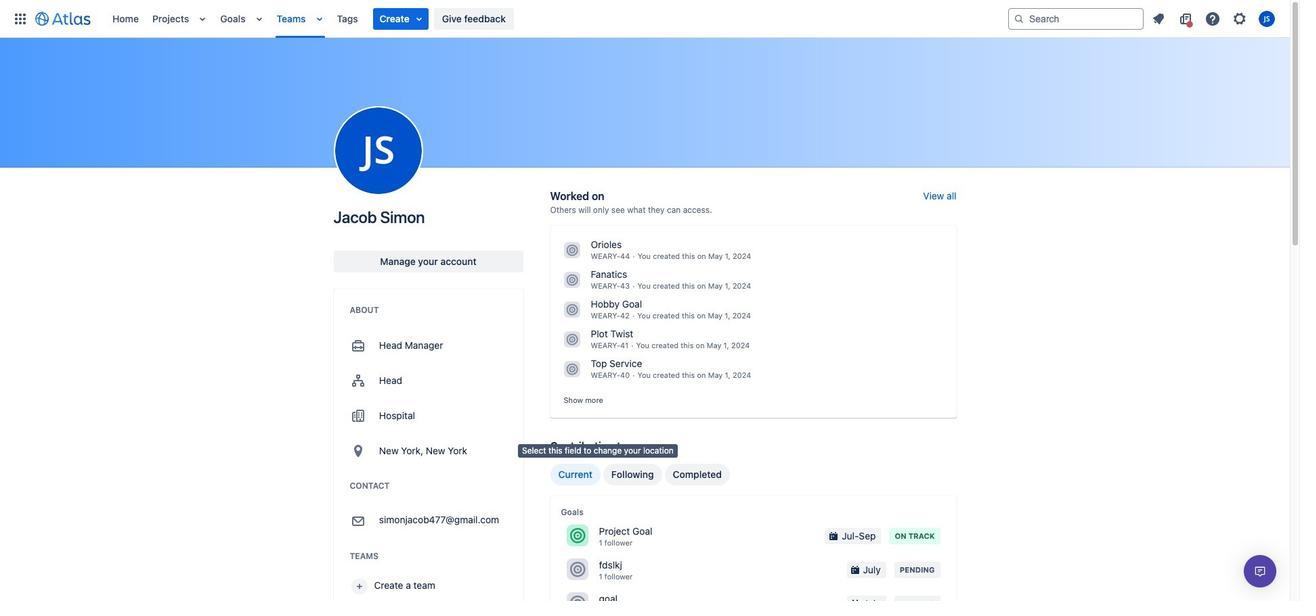 Task type: locate. For each thing, give the bounding box(es) containing it.
0 horizontal spatial list
[[106, 0, 1008, 38]]

None search field
[[1008, 8, 1144, 29]]

list
[[106, 0, 1008, 38], [1146, 8, 1282, 29]]

Search field
[[1008, 8, 1144, 29]]

group
[[550, 465, 730, 486]]

list item
[[373, 8, 428, 29]]

banner
[[0, 0, 1290, 38]]

tooltip
[[518, 445, 678, 458]]

account image
[[1259, 10, 1275, 27]]

help image
[[1205, 10, 1221, 27]]

list item inside 'top' element
[[373, 8, 428, 29]]



Task type: vqa. For each thing, say whether or not it's contained in the screenshot.
rightmost list
yes



Task type: describe. For each thing, give the bounding box(es) containing it.
1 horizontal spatial list
[[1146, 8, 1282, 29]]

open intercom messenger image
[[1252, 564, 1268, 580]]

profile image actions image
[[370, 143, 386, 159]]

notifications image
[[1151, 10, 1167, 27]]

top element
[[8, 0, 1008, 38]]

switch to... image
[[12, 10, 28, 27]]

settings image
[[1232, 10, 1248, 27]]

search image
[[1014, 13, 1025, 24]]



